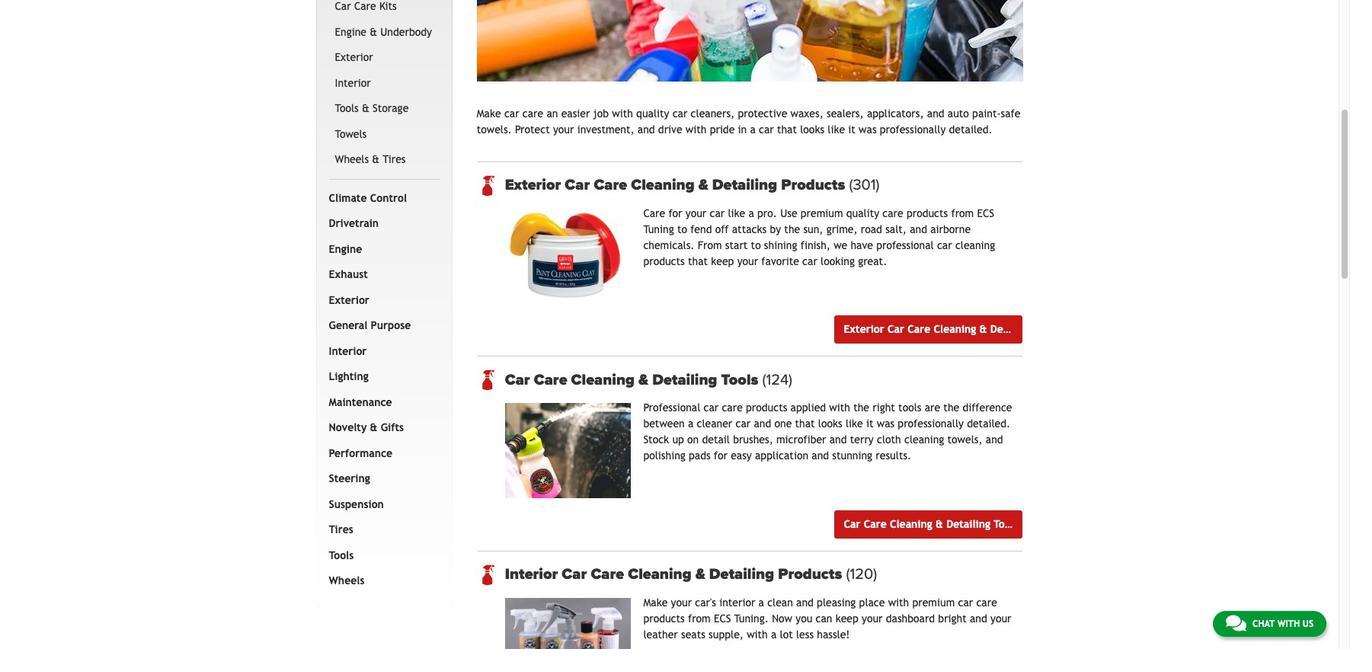 Task type: locate. For each thing, give the bounding box(es) containing it.
0 vertical spatial products
[[781, 176, 845, 194]]

1 horizontal spatial cleaning
[[955, 239, 995, 251]]

tires down "suspension"
[[329, 524, 353, 536]]

interior inside the car care subcategories element
[[335, 77, 371, 89]]

you
[[796, 612, 812, 624]]

leather
[[643, 628, 678, 640]]

keep down from
[[711, 255, 734, 267]]

0 vertical spatial it
[[848, 123, 856, 135]]

tools link
[[326, 543, 436, 569]]

make up towels.
[[477, 107, 501, 119]]

like inside the professional car care products applied with the right tools are the difference between a cleaner car and one that looks like it was professionally detailed. stock up on detail brushes, microfiber and terry cloth cleaning towels, and polishing pads for easy application and stunning results.
[[846, 418, 863, 430]]

1 vertical spatial was
[[877, 418, 895, 430]]

1 vertical spatial keep
[[836, 612, 859, 624]]

products up one
[[746, 402, 787, 414]]

applicators,
[[867, 107, 924, 119]]

professional
[[876, 239, 934, 251]]

0 vertical spatial quality
[[636, 107, 669, 119]]

from
[[951, 207, 974, 219], [688, 612, 711, 624]]

0 vertical spatial looks
[[800, 123, 825, 135]]

a left pro.
[[749, 207, 754, 219]]

your left 'car's'
[[671, 596, 692, 608]]

pleasing
[[817, 596, 856, 608]]

1 horizontal spatial ecs
[[977, 207, 994, 219]]

1 horizontal spatial make
[[643, 596, 668, 608]]

products inside exterior car care cleaning & detailing products link
[[1038, 323, 1081, 335]]

with down the cleaners, in the right of the page
[[686, 123, 707, 135]]

engine for engine & underbody
[[335, 26, 366, 38]]

for up tuning on the left of page
[[669, 207, 682, 219]]

1 vertical spatial exterior link
[[326, 288, 436, 313]]

1 vertical spatial engine
[[329, 243, 362, 255]]

2 vertical spatial interior
[[505, 565, 558, 584]]

1 horizontal spatial for
[[714, 450, 728, 462]]

premium up "bright"
[[912, 596, 955, 608]]

exterior link down engine & underbody
[[332, 45, 436, 71]]

care inside "make car care an easier job with quality car cleaners, protective waxes, sealers, applicators, and auto paint-safe towels. protect your investment, and drive with pride in a car that looks like it was professionally detailed."
[[523, 107, 543, 119]]

detailed. down auto
[[949, 123, 993, 135]]

bright
[[938, 612, 967, 624]]

exhaust link
[[326, 262, 436, 288]]

car up drive
[[673, 107, 688, 119]]

comments image
[[1226, 614, 1246, 632]]

like down sealers,
[[828, 123, 845, 135]]

your down an
[[553, 123, 574, 135]]

1 horizontal spatial quality
[[846, 207, 879, 219]]

car care kits
[[335, 0, 397, 12]]

0 vertical spatial to
[[677, 223, 687, 235]]

application
[[755, 450, 808, 462]]

and inside care for your car like a pro. use premium quality care products from ecs tuning to fend off attacks by the sun, grime, road salt, and airborne chemicals. from start to shining finish, we have professional car cleaning products that keep your favorite car looking great.
[[910, 223, 927, 235]]

tools inside the car care subcategories element
[[335, 102, 359, 115]]

pads
[[689, 450, 711, 462]]

0 horizontal spatial to
[[677, 223, 687, 235]]

0 vertical spatial exterior link
[[332, 45, 436, 71]]

make car care an easier job with quality car cleaners, protective waxes, sealers, applicators, and auto paint-safe towels. protect your investment, and drive with pride in a car that looks like it was professionally detailed.
[[477, 107, 1021, 135]]

general purpose
[[329, 319, 411, 332]]

0 horizontal spatial cleaning
[[904, 434, 944, 446]]

0 horizontal spatial for
[[669, 207, 682, 219]]

care inside car care kits link
[[354, 0, 376, 12]]

interior up interior car care cleaning & detailing products thumbnail image
[[505, 565, 558, 584]]

make inside 'make your car's interior a clean and pleasing place with premium car care products from ecs tuning. now you can keep your dashboard bright and your leather seats supple, with a lot less hassle!'
[[643, 596, 668, 608]]

wheels inside 'link'
[[335, 153, 369, 166]]

1 vertical spatial cleaning
[[904, 434, 944, 446]]

that down applied
[[795, 418, 815, 430]]

0 horizontal spatial premium
[[801, 207, 843, 219]]

and
[[927, 107, 945, 119], [638, 123, 655, 135], [910, 223, 927, 235], [754, 418, 771, 430], [830, 434, 847, 446], [986, 434, 1003, 446], [812, 450, 829, 462], [796, 596, 814, 608], [970, 612, 987, 624]]

your down place
[[862, 612, 883, 624]]

0 vertical spatial cleaning
[[955, 239, 995, 251]]

we
[[834, 239, 848, 251]]

1 vertical spatial for
[[714, 450, 728, 462]]

1 vertical spatial ecs
[[714, 612, 731, 624]]

car down airborne
[[937, 239, 952, 251]]

1 horizontal spatial car care cleaning & detailing tools
[[844, 518, 1019, 530]]

drivetrain link
[[326, 211, 436, 237]]

make up leather
[[643, 596, 668, 608]]

0 vertical spatial engine
[[335, 26, 366, 38]]

like up terry
[[846, 418, 863, 430]]

care
[[523, 107, 543, 119], [883, 207, 903, 219], [722, 402, 743, 414], [976, 596, 997, 608]]

was inside "make car care an easier job with quality car cleaners, protective waxes, sealers, applicators, and auto paint-safe towels. protect your investment, and drive with pride in a car that looks like it was professionally detailed."
[[859, 123, 877, 135]]

2 vertical spatial products
[[778, 565, 842, 584]]

and down microfiber
[[812, 450, 829, 462]]

attacks
[[732, 223, 767, 235]]

a up on
[[688, 418, 694, 430]]

from
[[698, 239, 722, 251]]

care inside exterior car care cleaning & detailing products link
[[908, 323, 931, 335]]

for inside care for your car like a pro. use premium quality care products from ecs tuning to fend off attacks by the sun, grime, road salt, and airborne chemicals. from start to shining finish, we have professional car cleaning products that keep your favorite car looking great.
[[669, 207, 682, 219]]

that down waxes,
[[777, 123, 797, 135]]

like up the attacks
[[728, 207, 745, 219]]

that
[[777, 123, 797, 135], [688, 255, 708, 267], [795, 418, 815, 430]]

and up stunning
[[830, 434, 847, 446]]

looks
[[800, 123, 825, 135], [818, 418, 843, 430]]

0 vertical spatial make
[[477, 107, 501, 119]]

1 vertical spatial exterior car care cleaning & detailing products
[[844, 323, 1081, 335]]

it up terry
[[866, 418, 874, 430]]

products up airborne
[[907, 207, 948, 219]]

2 vertical spatial that
[[795, 418, 815, 430]]

an
[[547, 107, 558, 119]]

0 horizontal spatial tires
[[329, 524, 353, 536]]

tires
[[383, 153, 406, 166], [329, 524, 353, 536]]

keep
[[711, 255, 734, 267], [836, 612, 859, 624]]

0 vertical spatial was
[[859, 123, 877, 135]]

engine for engine
[[329, 243, 362, 255]]

us
[[1303, 619, 1314, 629]]

towels link
[[332, 122, 436, 147]]

engine & underbody
[[335, 26, 432, 38]]

1 vertical spatial interior link
[[326, 339, 436, 364]]

0 horizontal spatial the
[[784, 223, 800, 235]]

care inside care for your car like a pro. use premium quality care products from ecs tuning to fend off attacks by the sun, grime, road salt, and airborne chemicals. from start to shining finish, we have professional car cleaning products that keep your favorite car looking great.
[[643, 207, 665, 219]]

interior link down purpose
[[326, 339, 436, 364]]

like inside care for your car like a pro. use premium quality care products from ecs tuning to fend off attacks by the sun, grime, road salt, and airborne chemicals. from start to shining finish, we have professional car cleaning products that keep your favorite car looking great.
[[728, 207, 745, 219]]

looks down applied
[[818, 418, 843, 430]]

products inside the professional car care products applied with the right tools are the difference between a cleaner car and one that looks like it was professionally detailed. stock up on detail brushes, microfiber and terry cloth cleaning towels, and polishing pads for easy application and stunning results.
[[746, 402, 787, 414]]

cleaning inside the professional car care products applied with the right tools are the difference between a cleaner car and one that looks like it was professionally detailed. stock up on detail brushes, microfiber and terry cloth cleaning towels, and polishing pads for easy application and stunning results.
[[904, 434, 944, 446]]

1 vertical spatial wheels
[[329, 575, 365, 587]]

from up seats
[[688, 612, 711, 624]]

underbody
[[380, 26, 432, 38]]

0 vertical spatial exterior car care cleaning & detailing products
[[505, 176, 849, 194]]

0 vertical spatial that
[[777, 123, 797, 135]]

cleaning down airborne
[[955, 239, 995, 251]]

car down finish,
[[802, 255, 817, 267]]

lighting link
[[326, 364, 436, 390]]

1 vertical spatial make
[[643, 596, 668, 608]]

sealers,
[[827, 107, 864, 119]]

interior up tools & storage
[[335, 77, 371, 89]]

with right applied
[[829, 402, 850, 414]]

finish,
[[801, 239, 831, 251]]

wheels & tires link
[[332, 147, 436, 173]]

car up "bright"
[[958, 596, 973, 608]]

and right "bright"
[[970, 612, 987, 624]]

engine inside engine link
[[329, 243, 362, 255]]

keep down pleasing
[[836, 612, 859, 624]]

chat with us
[[1253, 619, 1314, 629]]

0 vertical spatial professionally
[[880, 123, 946, 135]]

1 vertical spatial looks
[[818, 418, 843, 430]]

0 vertical spatial for
[[669, 207, 682, 219]]

exterior down engine & underbody
[[335, 51, 373, 63]]

engine
[[335, 26, 366, 38], [329, 243, 362, 255]]

1 vertical spatial professionally
[[898, 418, 964, 430]]

1 vertical spatial quality
[[846, 207, 879, 219]]

detailed. inside "make car care an easier job with quality car cleaners, protective waxes, sealers, applicators, and auto paint-safe towels. protect your investment, and drive with pride in a car that looks like it was professionally detailed."
[[949, 123, 993, 135]]

was down sealers,
[[859, 123, 877, 135]]

0 vertical spatial like
[[828, 123, 845, 135]]

cleaning down are
[[904, 434, 944, 446]]

0 vertical spatial ecs
[[977, 207, 994, 219]]

from up airborne
[[951, 207, 974, 219]]

wheels link
[[326, 569, 436, 594]]

a right "in"
[[750, 123, 756, 135]]

have
[[851, 239, 873, 251]]

looks down waxes,
[[800, 123, 825, 135]]

interior car care cleaning & detailing products
[[505, 565, 846, 584]]

premium up 'sun,'
[[801, 207, 843, 219]]

for down detail
[[714, 450, 728, 462]]

keep inside care for your car like a pro. use premium quality care products from ecs tuning to fend off attacks by the sun, grime, road salt, and airborne chemicals. from start to shining finish, we have professional car cleaning products that keep your favorite car looking great.
[[711, 255, 734, 267]]

1 vertical spatial detailed.
[[967, 418, 1011, 430]]

the left right
[[854, 402, 869, 414]]

the down use
[[784, 223, 800, 235]]

0 horizontal spatial quality
[[636, 107, 669, 119]]

and up the you
[[796, 596, 814, 608]]

wheels for wheels & tires
[[335, 153, 369, 166]]

steering link
[[326, 467, 436, 492]]

0 vertical spatial from
[[951, 207, 974, 219]]

detailing for exterior car care cleaning & detailing products link to the bottom
[[990, 323, 1034, 335]]

general purpose link
[[326, 313, 436, 339]]

quality up drive
[[636, 107, 669, 119]]

tools
[[335, 102, 359, 115], [721, 371, 758, 389], [994, 518, 1019, 530], [329, 549, 354, 561]]

exterior car care cleaning & detailing products inside exterior car care cleaning & detailing products link
[[844, 323, 1081, 335]]

and up professional
[[910, 223, 927, 235]]

0 vertical spatial tires
[[383, 153, 406, 166]]

engine up "exhaust"
[[329, 243, 362, 255]]

car
[[335, 0, 351, 12], [565, 176, 590, 194], [888, 323, 904, 335], [505, 371, 530, 389], [844, 518, 861, 530], [562, 565, 587, 584]]

0 vertical spatial premium
[[801, 207, 843, 219]]

products down "chemicals."
[[643, 255, 685, 267]]

wheels down tools link at left
[[329, 575, 365, 587]]

0 horizontal spatial it
[[848, 123, 856, 135]]

0 horizontal spatial car care cleaning & detailing tools
[[505, 371, 762, 389]]

for
[[669, 207, 682, 219], [714, 450, 728, 462]]

fend
[[690, 223, 712, 235]]

ecs inside care for your car like a pro. use premium quality care products from ecs tuning to fend off attacks by the sun, grime, road salt, and airborne chemicals. from start to shining finish, we have professional car cleaning products that keep your favorite car looking great.
[[977, 207, 994, 219]]

professional car care products applied with the right tools are the difference between a cleaner car and one that looks like it was professionally detailed. stock up on detail brushes, microfiber and terry cloth cleaning towels, and polishing pads for easy application and stunning results.
[[643, 402, 1012, 462]]

that down from
[[688, 255, 708, 267]]

detailed. down difference
[[967, 418, 1011, 430]]

0 vertical spatial detailed.
[[949, 123, 993, 135]]

0 vertical spatial keep
[[711, 255, 734, 267]]

a up tuning.
[[759, 596, 764, 608]]

wheels down towels
[[335, 153, 369, 166]]

0 vertical spatial wheels
[[335, 153, 369, 166]]

for inside the professional car care products applied with the right tools are the difference between a cleaner car and one that looks like it was professionally detailed. stock up on detail brushes, microfiber and terry cloth cleaning towels, and polishing pads for easy application and stunning results.
[[714, 450, 728, 462]]

looks inside "make car care an easier job with quality car cleaners, protective waxes, sealers, applicators, and auto paint-safe towels. protect your investment, and drive with pride in a car that looks like it was professionally detailed."
[[800, 123, 825, 135]]

2 horizontal spatial the
[[944, 402, 959, 414]]

1 vertical spatial to
[[751, 239, 761, 251]]

exterior link inside the car care subcategories element
[[332, 45, 436, 71]]

it down sealers,
[[848, 123, 856, 135]]

exterior down "exhaust"
[[329, 294, 369, 306]]

car up cleaner
[[704, 402, 719, 414]]

purpose
[[371, 319, 411, 332]]

premium inside care for your car like a pro. use premium quality care products from ecs tuning to fend off attacks by the sun, grime, road salt, and airborne chemicals. from start to shining finish, we have professional car cleaning products that keep your favorite car looking great.
[[801, 207, 843, 219]]

cleaning
[[955, 239, 995, 251], [904, 434, 944, 446]]

with left us
[[1278, 619, 1300, 629]]

your
[[553, 123, 574, 135], [686, 207, 707, 219], [737, 255, 758, 267], [671, 596, 692, 608], [862, 612, 883, 624], [991, 612, 1012, 624]]

professionally down are
[[898, 418, 964, 430]]

1 vertical spatial premium
[[912, 596, 955, 608]]

with inside the professional car care products applied with the right tools are the difference between a cleaner car and one that looks like it was professionally detailed. stock up on detail brushes, microfiber and terry cloth cleaning towels, and polishing pads for easy application and stunning results.
[[829, 402, 850, 414]]

quality
[[636, 107, 669, 119], [846, 207, 879, 219]]

novelty
[[329, 422, 367, 434]]

cleaning for the topmost exterior car care cleaning & detailing products link
[[631, 176, 695, 194]]

1 vertical spatial like
[[728, 207, 745, 219]]

1 vertical spatial interior
[[329, 345, 367, 357]]

engine down car care kits
[[335, 26, 366, 38]]

waxes,
[[791, 107, 824, 119]]

1 vertical spatial from
[[688, 612, 711, 624]]

tires down towels link
[[383, 153, 406, 166]]

0 horizontal spatial ecs
[[714, 612, 731, 624]]

premium
[[801, 207, 843, 219], [912, 596, 955, 608]]

exterior down great.
[[844, 323, 884, 335]]

0 vertical spatial interior
[[335, 77, 371, 89]]

kits
[[379, 0, 397, 12]]

was inside the professional car care products applied with the right tools are the difference between a cleaner car and one that looks like it was professionally detailed. stock up on detail brushes, microfiber and terry cloth cleaning towels, and polishing pads for easy application and stunning results.
[[877, 418, 895, 430]]

1 vertical spatial that
[[688, 255, 708, 267]]

2 vertical spatial like
[[846, 418, 863, 430]]

tuning.
[[734, 612, 769, 624]]

1 vertical spatial products
[[1038, 323, 1081, 335]]

0 horizontal spatial make
[[477, 107, 501, 119]]

exterior link
[[332, 45, 436, 71], [326, 288, 436, 313]]

a
[[750, 123, 756, 135], [749, 207, 754, 219], [688, 418, 694, 430], [759, 596, 764, 608], [771, 628, 777, 640]]

car inside 'make your car's interior a clean and pleasing place with premium car care products from ecs tuning. now you can keep your dashboard bright and your leather seats supple, with a lot less hassle!'
[[958, 596, 973, 608]]

exterior down protect
[[505, 176, 561, 194]]

applied
[[791, 402, 826, 414]]

to left the fend
[[677, 223, 687, 235]]

1 vertical spatial it
[[866, 418, 874, 430]]

detailed.
[[949, 123, 993, 135], [967, 418, 1011, 430]]

was down right
[[877, 418, 895, 430]]

exterior car care cleaning & detailing products thumbnail image image
[[505, 209, 631, 303]]

tools & storage link
[[332, 96, 436, 122]]

maintenance
[[329, 396, 392, 408]]

ecs inside 'make your car's interior a clean and pleasing place with premium car care products from ecs tuning. now you can keep your dashboard bright and your leather seats supple, with a lot less hassle!'
[[714, 612, 731, 624]]

that inside "make car care an easier job with quality car cleaners, protective waxes, sealers, applicators, and auto paint-safe towels. protect your investment, and drive with pride in a car that looks like it was professionally detailed."
[[777, 123, 797, 135]]

detailing for interior car care cleaning & detailing products link
[[709, 565, 774, 584]]

sun,
[[803, 223, 823, 235]]

grime,
[[827, 223, 858, 235]]

1 horizontal spatial tires
[[383, 153, 406, 166]]

1 horizontal spatial premium
[[912, 596, 955, 608]]

exterior link up purpose
[[326, 288, 436, 313]]

products up leather
[[643, 612, 685, 624]]

exterior car care cleaning & detailing products for exterior car care cleaning & detailing products link to the bottom
[[844, 323, 1081, 335]]

and right towels,
[[986, 434, 1003, 446]]

car up towels.
[[504, 107, 519, 119]]

interior link up storage in the left top of the page
[[332, 71, 436, 96]]

engine inside engine & underbody link
[[335, 26, 366, 38]]

the right are
[[944, 402, 959, 414]]

your down start
[[737, 255, 758, 267]]

professionally down the applicators,
[[880, 123, 946, 135]]

0 horizontal spatial from
[[688, 612, 711, 624]]

1 horizontal spatial keep
[[836, 612, 859, 624]]

make inside "make car care an easier job with quality car cleaners, protective waxes, sealers, applicators, and auto paint-safe towels. protect your investment, and drive with pride in a car that looks like it was professionally detailed."
[[477, 107, 501, 119]]

quality inside "make car care an easier job with quality car cleaners, protective waxes, sealers, applicators, and auto paint-safe towels. protect your investment, and drive with pride in a car that looks like it was professionally detailed."
[[636, 107, 669, 119]]

exterior inside the car care subcategories element
[[335, 51, 373, 63]]

0 horizontal spatial keep
[[711, 255, 734, 267]]

1 horizontal spatial to
[[751, 239, 761, 251]]

with
[[612, 107, 633, 119], [686, 123, 707, 135], [829, 402, 850, 414], [888, 596, 909, 608], [1278, 619, 1300, 629], [747, 628, 768, 640]]

steering
[[329, 473, 370, 485]]

less
[[796, 628, 814, 640]]

with up the dashboard
[[888, 596, 909, 608]]

your right "bright"
[[991, 612, 1012, 624]]

1 vertical spatial exterior car care cleaning & detailing products link
[[835, 316, 1081, 344]]

protect
[[515, 123, 550, 135]]

1 horizontal spatial from
[[951, 207, 974, 219]]

quality up road
[[846, 207, 879, 219]]

interior down general
[[329, 345, 367, 357]]

tires inside 'link'
[[383, 153, 406, 166]]

a inside "make car care an easier job with quality car cleaners, protective waxes, sealers, applicators, and auto paint-safe towels. protect your investment, and drive with pride in a car that looks like it was professionally detailed."
[[750, 123, 756, 135]]

1 horizontal spatial it
[[866, 418, 874, 430]]

interior link
[[332, 71, 436, 96], [326, 339, 436, 364]]

to down the attacks
[[751, 239, 761, 251]]

products inside 'make your car's interior a clean and pleasing place with premium car care products from ecs tuning. now you can keep your dashboard bright and your leather seats supple, with a lot less hassle!'
[[643, 612, 685, 624]]

detailing
[[712, 176, 777, 194], [990, 323, 1034, 335], [652, 371, 717, 389], [946, 518, 991, 530], [709, 565, 774, 584]]



Task type: vqa. For each thing, say whether or not it's contained in the screenshot.
Pair
no



Task type: describe. For each thing, give the bounding box(es) containing it.
detailed. inside the professional car care products applied with the right tools are the difference between a cleaner car and one that looks like it was professionally detailed. stock up on detail brushes, microfiber and terry cloth cleaning towels, and polishing pads for easy application and stunning results.
[[967, 418, 1011, 430]]

suspension
[[329, 498, 384, 510]]

interior for interior link to the top
[[335, 77, 371, 89]]

engine & underbody link
[[332, 20, 436, 45]]

and left drive
[[638, 123, 655, 135]]

car down protective
[[759, 123, 774, 135]]

with down tuning.
[[747, 628, 768, 640]]

towels,
[[948, 434, 983, 446]]

drivetrain
[[329, 217, 379, 230]]

stock
[[643, 434, 669, 446]]

by
[[770, 223, 781, 235]]

care inside care for your car like a pro. use premium quality care products from ecs tuning to fend off attacks by the sun, grime, road salt, and airborne chemicals. from start to shining finish, we have professional car cleaning products that keep your favorite car looking great.
[[883, 207, 903, 219]]

a inside the professional car care products applied with the right tools are the difference between a cleaner car and one that looks like it was professionally detailed. stock up on detail brushes, microfiber and terry cloth cleaning towels, and polishing pads for easy application and stunning results.
[[688, 418, 694, 430]]

tools
[[898, 402, 922, 414]]

1 vertical spatial car care cleaning & detailing tools link
[[835, 510, 1022, 538]]

performance link
[[326, 441, 436, 467]]

engine link
[[326, 237, 436, 262]]

wheels & tires
[[335, 153, 406, 166]]

novelty & gifts link
[[326, 415, 436, 441]]

products for care
[[781, 176, 845, 194]]

premium inside 'make your car's interior a clean and pleasing place with premium car care products from ecs tuning. now you can keep your dashboard bright and your leather seats supple, with a lot less hassle!'
[[912, 596, 955, 608]]

favorite
[[761, 255, 799, 267]]

climate
[[329, 192, 367, 204]]

care inside 'make your car's interior a clean and pleasing place with premium car care products from ecs tuning. now you can keep your dashboard bright and your leather seats supple, with a lot less hassle!'
[[976, 596, 997, 608]]

tools & storage
[[335, 102, 409, 115]]

climate control
[[329, 192, 407, 204]]

dashboard
[[886, 612, 935, 624]]

products for premium
[[778, 565, 842, 584]]

1 vertical spatial tires
[[329, 524, 353, 536]]

quality inside care for your car like a pro. use premium quality care products from ecs tuning to fend off attacks by the sun, grime, road salt, and airborne chemicals. from start to shining finish, we have professional car cleaning products that keep your favorite car looking great.
[[846, 207, 879, 219]]

great.
[[858, 255, 887, 267]]

general
[[329, 319, 368, 332]]

can
[[816, 612, 832, 624]]

interior car care cleaning & detailing products link
[[505, 565, 1022, 584]]

the inside care for your car like a pro. use premium quality care products from ecs tuning to fend off attacks by the sun, grime, road salt, and airborne chemicals. from start to shining finish, we have professional car cleaning products that keep your favorite car looking great.
[[784, 223, 800, 235]]

protective
[[738, 107, 787, 119]]

make your car's interior a clean and pleasing place with premium car care products from ecs tuning. now you can keep your dashboard bright and your leather seats supple, with a lot less hassle!
[[643, 596, 1012, 640]]

chat with us link
[[1213, 611, 1327, 637]]

results.
[[876, 450, 912, 462]]

looks inside the professional car care products applied with the right tools are the difference between a cleaner car and one that looks like it was professionally detailed. stock up on detail brushes, microfiber and terry cloth cleaning towels, and polishing pads for easy application and stunning results.
[[818, 418, 843, 430]]

car care kits link
[[332, 0, 436, 20]]

a left lot
[[771, 628, 777, 640]]

and up brushes,
[[754, 418, 771, 430]]

cleaning for exterior car care cleaning & detailing products link to the bottom
[[934, 323, 976, 335]]

0 vertical spatial interior link
[[332, 71, 436, 96]]

like inside "make car care an easier job with quality car cleaners, protective waxes, sealers, applicators, and auto paint-safe towels. protect your investment, and drive with pride in a car that looks like it was professionally detailed."
[[828, 123, 845, 135]]

looking
[[821, 255, 855, 267]]

1 vertical spatial car care cleaning & detailing tools
[[844, 518, 1019, 530]]

tires link
[[326, 518, 436, 543]]

car care cleaning & detailing tools thumbnail image image
[[505, 403, 631, 498]]

1 horizontal spatial the
[[854, 402, 869, 414]]

maintenance link
[[326, 390, 436, 415]]

towels.
[[477, 123, 512, 135]]

keep inside 'make your car's interior a clean and pleasing place with premium car care products from ecs tuning. now you can keep your dashboard bright and your leather seats supple, with a lot less hassle!'
[[836, 612, 859, 624]]

that inside care for your car like a pro. use premium quality care products from ecs tuning to fend off attacks by the sun, grime, road salt, and airborne chemicals. from start to shining finish, we have professional car cleaning products that keep your favorite car looking great.
[[688, 255, 708, 267]]

easier
[[561, 107, 590, 119]]

0 vertical spatial car care cleaning & detailing tools link
[[505, 371, 1022, 389]]

interior for interior car care cleaning & detailing products
[[505, 565, 558, 584]]

from inside care for your car like a pro. use premium quality care products from ecs tuning to fend off attacks by the sun, grime, road salt, and airborne chemicals. from start to shining finish, we have professional car cleaning products that keep your favorite car looking great.
[[951, 207, 974, 219]]

your up the fend
[[686, 207, 707, 219]]

and left auto
[[927, 107, 945, 119]]

0 vertical spatial car care cleaning & detailing tools
[[505, 371, 762, 389]]

polishing
[[643, 450, 686, 462]]

right
[[873, 402, 895, 414]]

safe
[[1001, 107, 1021, 119]]

with right job
[[612, 107, 633, 119]]

& inside 'link'
[[372, 153, 380, 166]]

car up off
[[710, 207, 725, 219]]

in
[[738, 123, 747, 135]]

pro.
[[757, 207, 777, 219]]

off
[[715, 223, 729, 235]]

that inside the professional car care products applied with the right tools are the difference between a cleaner car and one that looks like it was professionally detailed. stock up on detail brushes, microfiber and terry cloth cleaning towels, and polishing pads for easy application and stunning results.
[[795, 418, 815, 430]]

auto
[[948, 107, 969, 119]]

are
[[925, 402, 940, 414]]

interior for bottommost interior link
[[329, 345, 367, 357]]

climate control link
[[326, 186, 436, 211]]

interior car care cleaning & detailing products thumbnail image image
[[505, 598, 631, 649]]

chemicals.
[[643, 239, 694, 251]]

cleaning for interior car care cleaning & detailing products link
[[628, 565, 692, 584]]

exterior car care cleaning & detailing products for the topmost exterior car care cleaning & detailing products link
[[505, 176, 849, 194]]

towels
[[335, 128, 367, 140]]

airborne
[[931, 223, 971, 235]]

hassle!
[[817, 628, 850, 640]]

it inside the professional car care products applied with the right tools are the difference between a cleaner car and one that looks like it was professionally detailed. stock up on detail brushes, microfiber and terry cloth cleaning towels, and polishing pads for easy application and stunning results.
[[866, 418, 874, 430]]

it inside "make car care an easier job with quality car cleaners, protective waxes, sealers, applicators, and auto paint-safe towels. protect your investment, and drive with pride in a car that looks like it was professionally detailed."
[[848, 123, 856, 135]]

your inside "make car care an easier job with quality car cleaners, protective waxes, sealers, applicators, and auto paint-safe towels. protect your investment, and drive with pride in a car that looks like it was professionally detailed."
[[553, 123, 574, 135]]

seats
[[681, 628, 706, 640]]

gifts
[[381, 422, 404, 434]]

make for make car care an easier job with quality car cleaners, protective waxes, sealers, applicators, and auto paint-safe towels. protect your investment, and drive with pride in a car that looks like it was professionally detailed.
[[477, 107, 501, 119]]

a inside care for your car like a pro. use premium quality care products from ecs tuning to fend off attacks by the sun, grime, road salt, and airborne chemicals. from start to shining finish, we have professional car cleaning products that keep your favorite car looking great.
[[749, 207, 754, 219]]

supple,
[[709, 628, 744, 640]]

tuning
[[643, 223, 674, 235]]

professionally inside "make car care an easier job with quality car cleaners, protective waxes, sealers, applicators, and auto paint-safe towels. protect your investment, and drive with pride in a car that looks like it was professionally detailed."
[[880, 123, 946, 135]]

performance
[[329, 447, 393, 459]]

on
[[687, 434, 699, 446]]

from inside 'make your car's interior a clean and pleasing place with premium car care products from ecs tuning. now you can keep your dashboard bright and your leather seats supple, with a lot less hassle!'
[[688, 612, 711, 624]]

salt,
[[886, 223, 907, 235]]

stunning
[[832, 450, 873, 462]]

interior
[[719, 596, 755, 608]]

wheels for wheels
[[329, 575, 365, 587]]

investment,
[[577, 123, 634, 135]]

terry
[[850, 434, 874, 446]]

road
[[861, 223, 882, 235]]

start
[[725, 239, 748, 251]]

shining
[[764, 239, 797, 251]]

chat
[[1253, 619, 1275, 629]]

storage
[[373, 102, 409, 115]]

0 vertical spatial exterior car care cleaning & detailing products link
[[505, 176, 1022, 194]]

car up brushes,
[[736, 418, 751, 430]]

detail
[[702, 434, 730, 446]]

pride
[[710, 123, 735, 135]]

exhaust
[[329, 268, 368, 281]]

difference
[[963, 402, 1012, 414]]

professionally inside the professional car care products applied with the right tools are the difference between a cleaner car and one that looks like it was professionally detailed. stock up on detail brushes, microfiber and terry cloth cleaning towels, and polishing pads for easy application and stunning results.
[[898, 418, 964, 430]]

suspension link
[[326, 492, 436, 518]]

easy
[[731, 450, 752, 462]]

cleaner
[[697, 418, 732, 430]]

car care subcategories element
[[329, 0, 439, 180]]

control
[[370, 192, 407, 204]]

cloth
[[877, 434, 901, 446]]

cleaners,
[[691, 107, 735, 119]]

drive
[[658, 123, 682, 135]]

lot
[[780, 628, 793, 640]]

car care accessories banner image image
[[477, 0, 1023, 81]]

care inside the professional car care products applied with the right tools are the difference between a cleaner car and one that looks like it was professionally detailed. stock up on detail brushes, microfiber and terry cloth cleaning towels, and polishing pads for easy application and stunning results.
[[722, 402, 743, 414]]

paint-
[[972, 107, 1001, 119]]

cleaning inside care for your car like a pro. use premium quality care products from ecs tuning to fend off attacks by the sun, grime, road salt, and airborne chemicals. from start to shining finish, we have professional car cleaning products that keep your favorite car looking great.
[[955, 239, 995, 251]]

make for make your car's interior a clean and pleasing place with premium car care products from ecs tuning. now you can keep your dashboard bright and your leather seats supple, with a lot less hassle!
[[643, 596, 668, 608]]

detailing for the topmost exterior car care cleaning & detailing products link
[[712, 176, 777, 194]]



